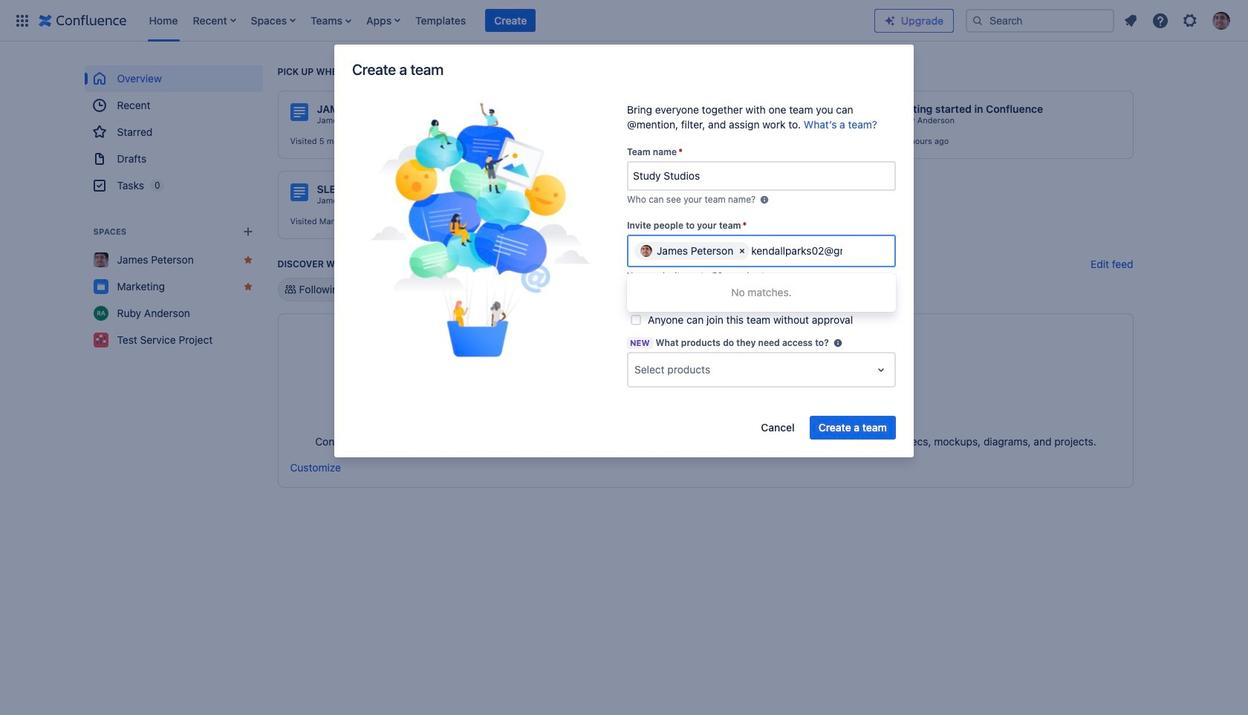 Task type: describe. For each thing, give the bounding box(es) containing it.
Search field
[[966, 9, 1114, 32]]

create a space image
[[239, 223, 257, 241]]

e.g. HR Team, Redesign Project, Team Mango field
[[628, 163, 894, 189]]

unstar this space image
[[242, 254, 254, 266]]

list item inside list
[[485, 9, 536, 32]]

1 horizontal spatial list
[[1117, 7, 1239, 34]]

create a team element
[[353, 103, 608, 361]]

settings icon image
[[1181, 12, 1199, 29]]

select from this list of atlassian products used by your organization. the addition of any new licenses may affect billing.{br}if you're not an admin, your product requests will be sent to one for approval.{br}access to these products will not be automatically granted for future members added to this team. image
[[832, 337, 844, 349]]



Task type: locate. For each thing, give the bounding box(es) containing it.
global element
[[9, 0, 874, 41]]

2 horizontal spatial list item
[[485, 9, 536, 32]]

1 horizontal spatial list item
[[306, 0, 356, 41]]

premium image
[[884, 14, 896, 26]]

create a team image
[[369, 103, 592, 357]]

:wave: image
[[869, 104, 886, 122], [869, 104, 886, 122]]

group
[[84, 65, 263, 199]]

confluence image
[[39, 12, 127, 29], [39, 12, 127, 29]]

clear image
[[736, 245, 748, 257]]

list
[[142, 0, 874, 41], [1117, 7, 1239, 34]]

your team name is visible to anyone in your organisation. it may be visible on work shared outside your organisation. image
[[759, 194, 771, 206]]

0 horizontal spatial list item
[[188, 0, 240, 41]]

unstar this space image
[[242, 281, 254, 293]]

banner
[[0, 0, 1248, 42]]

0 horizontal spatial list
[[142, 0, 874, 41]]

list item
[[188, 0, 240, 41], [306, 0, 356, 41], [485, 9, 536, 32]]

Choose people text field
[[751, 244, 843, 259]]

search image
[[972, 14, 984, 26]]

None search field
[[966, 9, 1114, 32]]

open image
[[872, 361, 890, 379]]



Task type: vqa. For each thing, say whether or not it's contained in the screenshot.
Create A Space image
yes



